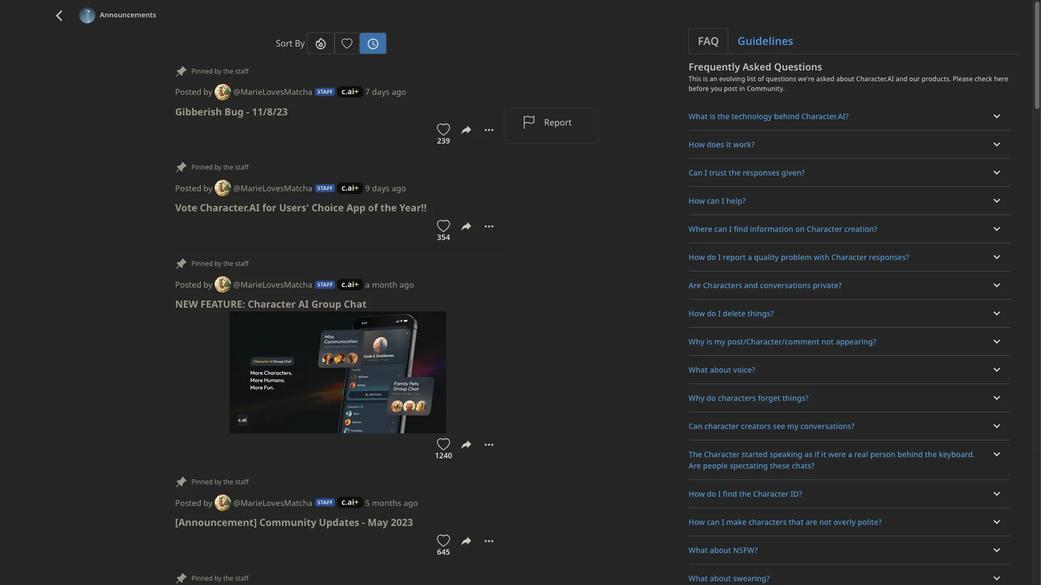 Task type: vqa. For each thing, say whether or not it's contained in the screenshot.


Task type: locate. For each thing, give the bounding box(es) containing it.
the for gibberish bug - 11/8/23
[[223, 67, 233, 76]]

share image
[[460, 124, 473, 137]]

posted by for [announcement]
[[175, 498, 213, 509]]

3 pinned from the top
[[191, 259, 213, 269]]

year!!
[[400, 201, 427, 215]]

community
[[259, 516, 317, 529]]

you
[[711, 84, 723, 93]]

@marielovesmatcha staff
[[233, 87, 333, 97], [233, 183, 333, 194], [233, 279, 333, 290], [233, 498, 333, 509]]

by
[[295, 37, 305, 49]]

1 vertical spatial more options image
[[483, 439, 496, 452]]

3 pinned by the staff from the top
[[191, 259, 249, 269]]

6 list item from the top
[[689, 243, 1010, 272]]

@marielovesmatcha up community
[[233, 498, 313, 509]]

1 horizontal spatial -
[[362, 516, 365, 529]]

group
[[311, 298, 341, 311]]

1 horizontal spatial of
[[758, 74, 764, 83]]

1 pinned by the staff from the top
[[191, 67, 249, 76]]

character.ai left for
[[200, 201, 260, 215]]

c.ai
[[342, 86, 355, 97], [342, 183, 355, 193], [342, 279, 355, 289], [342, 498, 355, 508]]

posted up gibberish
[[175, 87, 201, 97]]

updates
[[319, 516, 360, 529]]

0 vertical spatial days
[[372, 87, 390, 97]]

4 posted from the top
[[175, 498, 201, 509]]

days for vote character.ai for users' choice app of the year!!
[[372, 183, 390, 194]]

c.ai left 5
[[342, 498, 355, 508]]

0 vertical spatial of
[[758, 74, 764, 83]]

0 vertical spatial more options image
[[483, 220, 496, 233]]

1 posted by from the top
[[175, 87, 213, 97]]

ago right month
[[400, 279, 414, 290]]

3 posted from the top
[[175, 279, 201, 290]]

3 c.ai + from the top
[[342, 279, 359, 289]]

evolving
[[719, 74, 746, 83]]

2 vertical spatial share image
[[460, 535, 473, 548]]

2 staff from the top
[[235, 163, 249, 172]]

posted for [announcement]
[[175, 498, 201, 509]]

share image right 354
[[460, 220, 473, 233]]

staff up choice
[[317, 184, 333, 192]]

bug
[[225, 105, 244, 118]]

4 @marielovesmatcha from the top
[[233, 498, 313, 509]]

of right the list
[[758, 74, 764, 83]]

@marielovesmatcha up for
[[233, 183, 313, 194]]

2 posted from the top
[[175, 183, 201, 194]]

more options image for vote character.ai for users' choice app of the year!!
[[483, 220, 496, 233]]

2 vertical spatial like image
[[437, 439, 450, 452]]

staff up "updates"
[[317, 499, 333, 507]]

more options image
[[483, 124, 496, 137]]

16 list item from the top
[[689, 537, 1010, 565]]

share image
[[460, 220, 473, 233], [460, 439, 473, 452], [460, 535, 473, 548]]

+ for users'
[[355, 183, 359, 193]]

1 @marielovesmatcha from the top
[[233, 87, 313, 97]]

2 vertical spatial more options image
[[483, 535, 496, 548]]

5 pinned by the staff from the top
[[191, 574, 249, 583]]

-
[[246, 105, 249, 118], [362, 516, 365, 529]]

sort
[[276, 37, 293, 49]]

2 c.ai + from the top
[[342, 183, 359, 193]]

of
[[758, 74, 764, 83], [368, 201, 378, 215]]

like image
[[437, 535, 450, 548]]

check
[[975, 74, 993, 83]]

the for vote character.ai for users' choice app of the year!!
[[223, 163, 233, 172]]

+ left '7' on the top left of the page
[[355, 86, 359, 97]]

0 horizontal spatial character.ai
[[200, 201, 260, 215]]

@marielovesmatcha for bug
[[233, 87, 313, 97]]

1 more options image from the top
[[483, 220, 496, 233]]

3 more options image from the top
[[483, 535, 496, 548]]

c.ai + left 5
[[342, 498, 359, 508]]

@marielovesmatcha staff up users'
[[233, 183, 333, 194]]

questions
[[774, 60, 823, 73]]

report
[[544, 116, 572, 128]]

1 c.ai + from the top
[[342, 86, 359, 97]]

days right '7' on the top left of the page
[[372, 87, 390, 97]]

@marielovesmatcha up character
[[233, 279, 313, 290]]

2 pinned by the staff from the top
[[191, 163, 249, 172]]

3 share image from the top
[[460, 535, 473, 548]]

character.ai
[[857, 74, 894, 83], [200, 201, 260, 215]]

faq
[[698, 33, 719, 48]]

this is an evolving list of questions we're asked about character.ai and our products. please check here before you post in community.
[[689, 74, 1009, 93]]

posted by
[[175, 87, 213, 97], [175, 183, 213, 194], [175, 279, 213, 290], [175, 498, 213, 509]]

character
[[248, 298, 296, 311]]

2 posted by from the top
[[175, 183, 213, 194]]

share image right like image at bottom left
[[460, 535, 473, 548]]

choice
[[312, 201, 344, 215]]

ago for new feature: character ai group chat
[[400, 279, 414, 290]]

list item
[[689, 102, 1010, 131], [689, 131, 1010, 159], [689, 159, 1010, 187], [689, 187, 1010, 215], [689, 215, 1010, 243], [689, 243, 1010, 272], [689, 272, 1010, 300], [689, 300, 1010, 328], [689, 328, 1010, 356], [689, 356, 1010, 384], [689, 384, 1010, 413], [689, 413, 1010, 441], [689, 441, 1010, 480], [689, 480, 1010, 509], [689, 509, 1010, 537], [689, 537, 1010, 565], [689, 565, 1010, 586]]

staff
[[235, 67, 249, 76], [235, 163, 249, 172], [235, 259, 249, 269], [235, 478, 249, 487], [235, 574, 249, 583]]

5 staff from the top
[[235, 574, 249, 583]]

1240
[[435, 451, 452, 461]]

3 @marielovesmatcha staff from the top
[[233, 279, 333, 290]]

pinned
[[191, 67, 213, 76], [191, 163, 213, 172], [191, 259, 213, 269], [191, 478, 213, 487], [191, 574, 213, 583]]

3 posted by from the top
[[175, 279, 213, 290]]

more options image right 354
[[483, 220, 496, 233]]

feature:
[[201, 298, 245, 311]]

posted
[[175, 87, 201, 97], [175, 183, 201, 194], [175, 279, 201, 290], [175, 498, 201, 509]]

2 @marielovesmatcha staff from the top
[[233, 183, 333, 194]]

1 staff from the top
[[235, 67, 249, 76]]

staff for -
[[317, 499, 333, 507]]

users'
[[279, 201, 309, 215]]

3 + from the top
[[355, 279, 359, 289]]

4 staff from the top
[[235, 478, 249, 487]]

3 like image from the top
[[437, 439, 450, 452]]

staff for feature:
[[235, 259, 249, 269]]

staff for character.ai
[[235, 163, 249, 172]]

share image right 1240
[[460, 439, 473, 452]]

ago right '7' on the top left of the page
[[392, 87, 406, 97]]

staff up group
[[317, 281, 333, 288]]

1 like image from the top
[[437, 124, 450, 137]]

3 staff from the top
[[235, 259, 249, 269]]

1 horizontal spatial character.ai
[[857, 74, 894, 83]]

c.ai left a
[[342, 279, 355, 289]]

1 vertical spatial days
[[372, 183, 390, 194]]

1 list item from the top
[[689, 102, 1010, 131]]

4 pinned from the top
[[191, 478, 213, 487]]

2 more options image from the top
[[483, 439, 496, 452]]

pinned by the staff for bug
[[191, 67, 249, 76]]

posted by for gibberish
[[175, 87, 213, 97]]

like image
[[437, 124, 450, 137], [437, 220, 450, 233], [437, 439, 450, 452]]

we're
[[798, 74, 815, 83]]

staff left '7' on the top left of the page
[[317, 88, 333, 96]]

3 list item from the top
[[689, 159, 1010, 187]]

2 like image from the top
[[437, 220, 450, 233]]

c.ai + left a
[[342, 279, 359, 289]]

9 days ago
[[365, 183, 406, 194]]

posted up "new"
[[175, 279, 201, 290]]

ago
[[392, 87, 406, 97], [392, 183, 406, 194], [400, 279, 414, 290], [404, 498, 418, 509]]

@marielovesmatcha
[[233, 87, 313, 97], [233, 183, 313, 194], [233, 279, 313, 290], [233, 498, 313, 509]]

chat
[[344, 298, 367, 311]]

posted for new
[[175, 279, 201, 290]]

more options image for [announcement] community updates - may 2023
[[483, 535, 496, 548]]

like image for gibberish bug - 11/8/23
[[437, 124, 450, 137]]

staff for ai
[[317, 281, 333, 288]]

2 staff from the top
[[317, 184, 333, 192]]

staff for users'
[[317, 184, 333, 192]]

posted by up gibberish
[[175, 87, 213, 97]]

4 @marielovesmatcha staff from the top
[[233, 498, 333, 509]]

@marielovesmatcha staff up community
[[233, 498, 333, 509]]

month
[[372, 279, 398, 290]]

0 vertical spatial like image
[[437, 124, 450, 137]]

+ left 9
[[355, 183, 359, 193]]

list
[[747, 74, 756, 83]]

by
[[215, 67, 222, 76], [204, 87, 213, 97], [215, 163, 222, 172], [204, 183, 213, 194], [215, 259, 222, 269], [204, 279, 213, 290], [215, 478, 222, 487], [204, 498, 213, 509], [215, 574, 222, 583]]

4 c.ai + from the top
[[342, 498, 359, 508]]

staff for community
[[235, 478, 249, 487]]

1 staff from the top
[[317, 88, 333, 96]]

1 c.ai from the top
[[342, 86, 355, 97]]

+ left a
[[355, 279, 359, 289]]

3 c.ai from the top
[[342, 279, 355, 289]]

more options image right 1240
[[483, 439, 496, 452]]

staff for bug
[[235, 67, 249, 76]]

c.ai + left '7' on the top left of the page
[[342, 86, 359, 97]]

pinned for [announcement]
[[191, 478, 213, 487]]

pinned by the staff for character.ai
[[191, 163, 249, 172]]

pinned by the staff for community
[[191, 478, 249, 487]]

@marielovesmatcha for character.ai
[[233, 183, 313, 194]]

guidelines
[[738, 33, 794, 48]]

posted up vote
[[175, 183, 201, 194]]

@marielovesmatcha staff for -
[[233, 87, 333, 97]]

more options image
[[483, 220, 496, 233], [483, 439, 496, 452], [483, 535, 496, 548]]

about
[[837, 74, 855, 83]]

4 staff from the top
[[317, 499, 333, 507]]

3 staff from the top
[[317, 281, 333, 288]]

app
[[347, 201, 366, 215]]

5 months ago
[[365, 498, 418, 509]]

2 @marielovesmatcha from the top
[[233, 183, 313, 194]]

@marielovesmatcha up 11/8/23
[[233, 87, 313, 97]]

3 @marielovesmatcha from the top
[[233, 279, 313, 290]]

2 days from the top
[[372, 183, 390, 194]]

1 posted from the top
[[175, 87, 201, 97]]

a
[[365, 279, 370, 290]]

1 days from the top
[[372, 87, 390, 97]]

4 c.ai from the top
[[342, 498, 355, 508]]

list
[[689, 102, 1010, 586]]

asked
[[743, 60, 772, 73]]

and
[[896, 74, 908, 83]]

7 days ago
[[365, 87, 406, 97]]

1 share image from the top
[[460, 220, 473, 233]]

may
[[368, 516, 388, 529]]

@marielovesmatcha staff up 11/8/23
[[233, 87, 333, 97]]

9
[[365, 183, 370, 194]]

c.ai left 9
[[342, 183, 355, 193]]

vote character.ai for users' choice app of the year!!
[[175, 201, 427, 215]]

pinned by the staff
[[191, 67, 249, 76], [191, 163, 249, 172], [191, 259, 249, 269], [191, 478, 249, 487], [191, 574, 249, 583]]

1 pinned from the top
[[191, 67, 213, 76]]

posted by up [announcement]
[[175, 498, 213, 509]]

days right 9
[[372, 183, 390, 194]]

- right bug on the left of the page
[[246, 105, 249, 118]]

ago for vote character.ai for users' choice app of the year!!
[[392, 183, 406, 194]]

@marielovesmatcha staff up character
[[233, 279, 333, 290]]

please
[[953, 74, 973, 83]]

character.ai left and
[[857, 74, 894, 83]]

posted for gibberish
[[175, 87, 201, 97]]

for
[[262, 201, 277, 215]]

c.ai for users'
[[342, 183, 355, 193]]

c.ai +
[[342, 86, 359, 97], [342, 183, 359, 193], [342, 279, 359, 289], [342, 498, 359, 508]]

+
[[355, 86, 359, 97], [355, 183, 359, 193], [355, 279, 359, 289], [355, 498, 359, 508]]

faq link
[[689, 28, 729, 54]]

posted by for new
[[175, 279, 213, 290]]

2 share image from the top
[[460, 439, 473, 452]]

2023
[[391, 516, 413, 529]]

c.ai for -
[[342, 498, 355, 508]]

2 pinned from the top
[[191, 163, 213, 172]]

posted by up "new"
[[175, 279, 213, 290]]

1 @marielovesmatcha staff from the top
[[233, 87, 333, 97]]

13 list item from the top
[[689, 441, 1010, 480]]

of right app
[[368, 201, 378, 215]]

- left may
[[362, 516, 365, 529]]

1 vertical spatial share image
[[460, 439, 473, 452]]

+ left 5
[[355, 498, 359, 508]]

1 + from the top
[[355, 86, 359, 97]]

11 list item from the top
[[689, 384, 1010, 413]]

4 pinned by the staff from the top
[[191, 478, 249, 487]]

staff for 11/8/23
[[317, 88, 333, 96]]

an
[[710, 74, 718, 83]]

1 vertical spatial of
[[368, 201, 378, 215]]

asked
[[817, 74, 835, 83]]

staff
[[317, 88, 333, 96], [317, 184, 333, 192], [317, 281, 333, 288], [317, 499, 333, 507]]

2 c.ai from the top
[[342, 183, 355, 193]]

guidelines link
[[729, 28, 803, 54]]

ago up year!!
[[392, 183, 406, 194]]

staff inside button
[[235, 574, 249, 583]]

5
[[365, 498, 370, 509]]

gibberish
[[175, 105, 222, 118]]

ago up 2023
[[404, 498, 418, 509]]

0 vertical spatial share image
[[460, 220, 473, 233]]

posted up [announcement]
[[175, 498, 201, 509]]

+ for -
[[355, 498, 359, 508]]

posted by up vote
[[175, 183, 213, 194]]

4 + from the top
[[355, 498, 359, 508]]

2 + from the top
[[355, 183, 359, 193]]

1 vertical spatial like image
[[437, 220, 450, 233]]

17 list item from the top
[[689, 565, 1010, 586]]

354
[[437, 232, 450, 243]]

0 vertical spatial character.ai
[[857, 74, 894, 83]]

5 pinned from the top
[[191, 574, 213, 583]]

frequently asked questions
[[689, 60, 823, 73]]

239
[[437, 136, 450, 146]]

c.ai + left 9
[[342, 183, 359, 193]]

7
[[365, 87, 370, 97]]

4 posted by from the top
[[175, 498, 213, 509]]

c.ai left '7' on the top left of the page
[[342, 86, 355, 97]]

[announcement] community updates - may 2023
[[175, 516, 413, 529]]

days
[[372, 87, 390, 97], [372, 183, 390, 194]]

more options image right like image at bottom left
[[483, 535, 496, 548]]

the
[[223, 67, 233, 76], [223, 163, 233, 172], [381, 201, 397, 215], [223, 259, 233, 269], [223, 478, 233, 487], [223, 574, 233, 583]]

0 vertical spatial -
[[246, 105, 249, 118]]



Task type: describe. For each thing, give the bounding box(es) containing it.
posted by for vote
[[175, 183, 213, 194]]

before
[[689, 84, 709, 93]]

by inside button
[[215, 574, 222, 583]]

@marielovesmatcha staff for for
[[233, 183, 333, 194]]

share image for vote character.ai for users' choice app of the year!!
[[460, 220, 473, 233]]

most liked first image
[[342, 39, 353, 50]]

9 list item from the top
[[689, 328, 1010, 356]]

a month ago
[[365, 279, 414, 290]]

5 list item from the top
[[689, 215, 1010, 243]]

is
[[703, 74, 708, 83]]

ago for [announcement] community updates - may 2023
[[404, 498, 418, 509]]

c.ai + for 11/8/23
[[342, 86, 359, 97]]

2 list item from the top
[[689, 131, 1010, 159]]

sort by
[[276, 37, 305, 49]]

post
[[724, 84, 738, 93]]

products.
[[922, 74, 952, 83]]

12 list item from the top
[[689, 413, 1010, 441]]

8 list item from the top
[[689, 300, 1010, 328]]

c.ai + for users'
[[342, 183, 359, 193]]

pinned for vote
[[191, 163, 213, 172]]

14 list item from the top
[[689, 480, 1010, 509]]

1 vertical spatial character.ai
[[200, 201, 260, 215]]

15 list item from the top
[[689, 509, 1010, 537]]

[announcement]
[[175, 516, 257, 529]]

our
[[910, 74, 920, 83]]

this
[[689, 74, 702, 83]]

pinned for new
[[191, 259, 213, 269]]

c.ai + for -
[[342, 498, 359, 508]]

pinned inside button
[[191, 574, 213, 583]]

c.ai for ai
[[342, 279, 355, 289]]

share image for [announcement] community updates - may 2023
[[460, 535, 473, 548]]

pinned by the staff button
[[175, 569, 501, 586]]

new
[[175, 298, 198, 311]]

pinned for gibberish
[[191, 67, 213, 76]]

months
[[372, 498, 402, 509]]

@marielovesmatcha for feature:
[[233, 279, 313, 290]]

pinned by the staff inside button
[[191, 574, 249, 583]]

c.ai + for ai
[[342, 279, 359, 289]]

1 vertical spatial -
[[362, 516, 365, 529]]

645
[[437, 547, 450, 557]]

pinned by the staff for feature:
[[191, 259, 249, 269]]

@marielovesmatcha for community
[[233, 498, 313, 509]]

@marielovesmatcha staff for character
[[233, 279, 333, 290]]

vote
[[175, 201, 197, 215]]

here
[[995, 74, 1009, 83]]

community.
[[747, 84, 785, 93]]

gibberish bug - 11/8/23
[[175, 105, 288, 118]]

0 horizontal spatial of
[[368, 201, 378, 215]]

+ for 11/8/23
[[355, 86, 359, 97]]

the inside button
[[223, 574, 233, 583]]

of inside this is an evolving list of questions we're asked about character.ai and our products. please check here before you post in community.
[[758, 74, 764, 83]]

like image for vote character.ai for users' choice app of the year!!
[[437, 220, 450, 233]]

7 list item from the top
[[689, 272, 1010, 300]]

+ for ai
[[355, 279, 359, 289]]

questions
[[766, 74, 797, 83]]

newest first image
[[367, 37, 380, 50]]

11/8/23
[[252, 105, 288, 118]]

the for new feature: character ai group chat
[[223, 259, 233, 269]]

character.ai inside this is an evolving list of questions we're asked about character.ai and our products. please check here before you post in community.
[[857, 74, 894, 83]]

announcements
[[100, 10, 156, 20]]

@marielovesmatcha staff for updates
[[233, 498, 333, 509]]

report button
[[516, 112, 588, 133]]

frequently
[[689, 60, 740, 73]]

new feature: character ai group chat
[[175, 298, 367, 311]]

4 list item from the top
[[689, 187, 1010, 215]]

10 list item from the top
[[689, 356, 1010, 384]]

the for [announcement] community updates - may 2023
[[223, 478, 233, 487]]

posted for vote
[[175, 183, 201, 194]]

top first image
[[314, 37, 328, 50]]

c.ai for 11/8/23
[[342, 86, 355, 97]]

ai
[[298, 298, 309, 311]]

ago for gibberish bug - 11/8/23
[[392, 87, 406, 97]]

in
[[740, 84, 745, 93]]

days for gibberish bug - 11/8/23
[[372, 87, 390, 97]]

0 horizontal spatial -
[[246, 105, 249, 118]]



